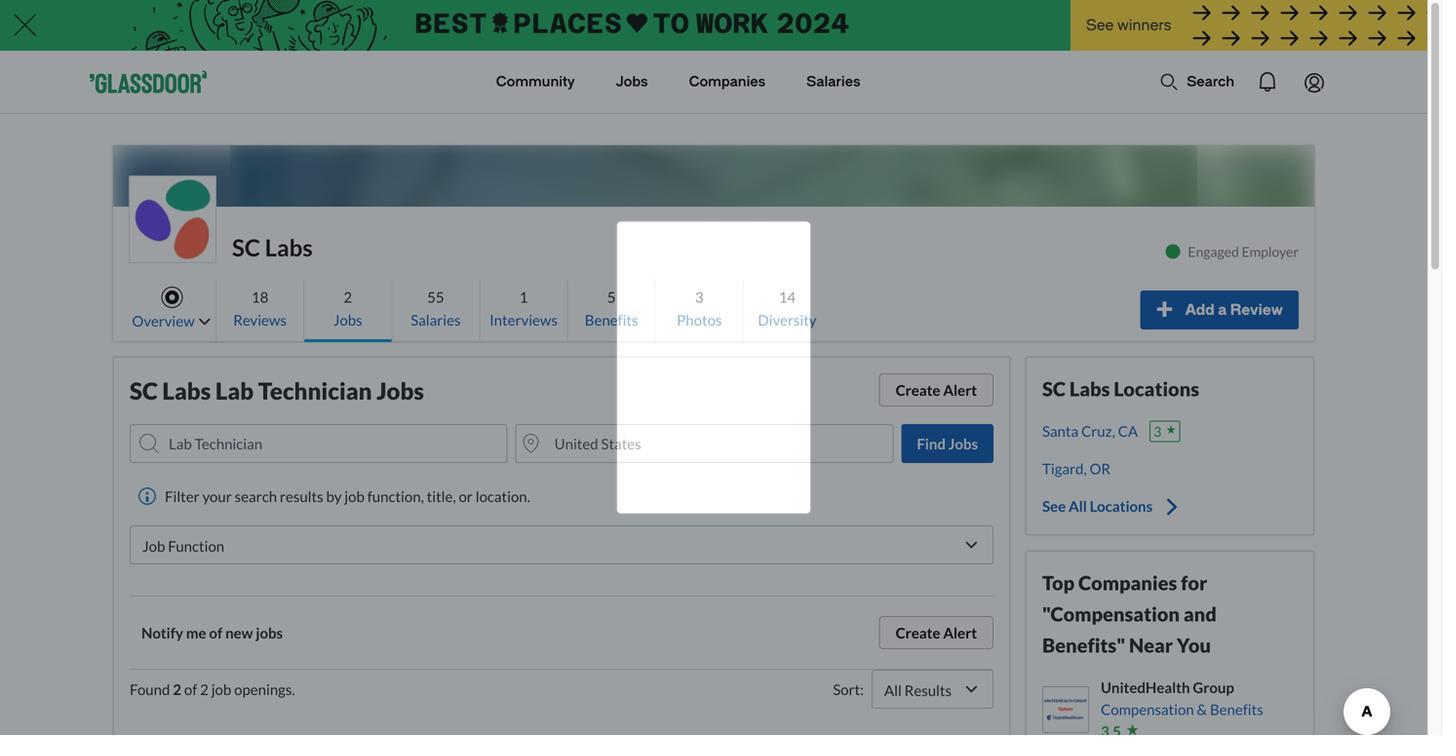 Task type: describe. For each thing, give the bounding box(es) containing it.
unitedhealth group image
[[1044, 688, 1089, 732]]

add
[[1186, 301, 1215, 319]]

labs up the santa cruz, ca
[[1070, 378, 1111, 401]]

results
[[280, 488, 324, 505]]

sc down overview
[[130, 377, 158, 405]]

a
[[1219, 301, 1228, 319]]

jobs right reviews
[[333, 311, 363, 329]]

see for see winners
[[1087, 17, 1114, 34]]

your
[[202, 488, 232, 505]]

openings.
[[234, 681, 295, 699]]

santa cruz, ca
[[1043, 422, 1139, 440]]

united
[[729, 347, 773, 365]]

0 vertical spatial technician
[[729, 308, 799, 326]]

tigard, or
[[1043, 460, 1111, 478]]

sort:
[[833, 681, 864, 699]]

compensation
[[1101, 701, 1195, 719]]

labs up 18
[[265, 234, 313, 261]]

see winners link
[[1071, 0, 1428, 53]]

locations for sc labs locations
[[1114, 378, 1200, 401]]

jobs left companies link
[[616, 74, 648, 90]]

labs left -
[[750, 328, 779, 345]]

1 horizontal spatial 2
[[200, 681, 209, 699]]

notify
[[141, 624, 183, 642]]

community link
[[496, 51, 575, 113]]

find jobs button
[[902, 424, 994, 463]]

found
[[130, 681, 170, 699]]

ca
[[1119, 422, 1139, 440]]

sc labs locations
[[1043, 378, 1200, 401]]

companies inside "top companies for "compensation and benefits" near you"
[[1079, 572, 1178, 595]]

55 salaries
[[411, 288, 461, 329]]

near
[[1130, 634, 1174, 658]]

top companies for "compensation and benefits" near you
[[1043, 572, 1217, 658]]

jobs
[[256, 624, 283, 642]]

-
[[782, 328, 787, 345]]

companies link
[[689, 51, 766, 113]]

0 horizontal spatial benefits
[[585, 311, 639, 329]]

0 vertical spatial salaries
[[807, 74, 861, 90]]

miss
[[673, 213, 712, 237]]

edit
[[813, 292, 838, 309]]

jobs!
[[657, 245, 700, 268]]

reviews
[[233, 311, 287, 329]]

new inside never miss out on new jobs!
[[616, 245, 653, 268]]

cruz,
[[1082, 422, 1116, 440]]

or
[[459, 488, 473, 505]]

group
[[1194, 679, 1235, 697]]

2 jobs
[[333, 288, 363, 329]]

3 for 3
[[1154, 423, 1162, 440]]

sc up the santa
[[1043, 378, 1066, 401]]

find
[[917, 435, 946, 452]]

3 for 3 photos
[[696, 288, 704, 306]]

close image
[[809, 181, 833, 205]]

salaries link
[[807, 51, 861, 113]]

55
[[427, 288, 444, 306]]

add a review link
[[1141, 291, 1299, 330]]

engaged employer
[[1189, 243, 1299, 260]]

find jobs
[[917, 435, 979, 452]]

states
[[729, 367, 769, 384]]

out
[[716, 213, 746, 237]]

and
[[1184, 603, 1217, 626]]

location.
[[476, 488, 531, 505]]

search
[[235, 488, 277, 505]]

unitedhealth
[[1101, 679, 1191, 697]]

tigard, or link
[[1043, 458, 1111, 480]]

1 interviews
[[490, 288, 558, 329]]

you
[[1177, 634, 1212, 658]]

on
[[749, 213, 772, 237]]

unitedhealth group compensation & benefits
[[1101, 679, 1264, 719]]

me
[[186, 624, 206, 642]]

engaged
[[1189, 243, 1240, 260]]

18
[[252, 288, 269, 306]]

18 reviews
[[233, 288, 287, 329]]

all
[[1069, 498, 1088, 515]]

overview
[[132, 312, 195, 330]]

1 create from the top
[[896, 381, 941, 399]]

benefits"
[[1043, 634, 1126, 658]]

5 benefits
[[585, 288, 639, 329]]

or
[[1090, 460, 1111, 478]]

14
[[779, 288, 796, 306]]

2 create alert button from the top
[[880, 617, 994, 650]]

employer
[[1242, 243, 1299, 260]]



Task type: vqa. For each thing, say whether or not it's contained in the screenshot.
lottie animation container icon
yes



Task type: locate. For each thing, give the bounding box(es) containing it.
1 create alert button from the top
[[880, 374, 994, 407]]

14 diversity
[[758, 288, 817, 329]]

1 horizontal spatial companies
[[1079, 572, 1178, 595]]

create
[[896, 381, 941, 399], [896, 624, 941, 642]]

labs down overview
[[162, 377, 211, 405]]

add a review
[[1186, 301, 1284, 319]]

notify me of new jobs
[[141, 624, 283, 642]]

1 vertical spatial locations
[[1090, 498, 1153, 515]]

new down never
[[616, 245, 653, 268]]

0 vertical spatial new
[[616, 245, 653, 268]]

1 vertical spatial create alert button
[[880, 617, 994, 650]]

lab down reviews
[[216, 377, 254, 405]]

job right by
[[345, 488, 365, 505]]

2 create from the top
[[896, 624, 941, 642]]

for
[[1182, 572, 1208, 595]]

lottie animation container image
[[418, 51, 497, 111], [418, 51, 497, 111], [1245, 59, 1292, 105], [1245, 59, 1292, 105], [1292, 59, 1339, 105]]

santa cruz, ca link
[[1043, 420, 1139, 442]]

1 vertical spatial alert
[[944, 624, 978, 642]]

0 vertical spatial create alert
[[896, 381, 978, 399]]

sc labs up united
[[729, 328, 779, 345]]

1
[[520, 288, 528, 306]]

0 vertical spatial 3
[[696, 288, 704, 306]]

job left openings.
[[211, 681, 231, 699]]

locations
[[1114, 378, 1200, 401], [1090, 498, 1153, 515]]

benefits
[[585, 311, 639, 329], [1211, 701, 1264, 719]]

lab right '3 photos'
[[729, 289, 753, 306]]

new left jobs
[[225, 624, 253, 642]]

1 horizontal spatial salaries
[[807, 74, 861, 90]]

new
[[616, 245, 653, 268], [225, 624, 253, 642]]

lottie animation container image
[[1292, 59, 1339, 105], [1160, 72, 1180, 92], [1160, 72, 1180, 92]]

jobs down the 55 salaries
[[377, 377, 424, 405]]

interviews
[[490, 311, 558, 329]]

filter your search results by job function, title, or location.
[[165, 488, 531, 505]]

create alert
[[896, 381, 978, 399], [896, 624, 978, 642]]

1 create alert from the top
[[896, 381, 978, 399]]

photos
[[677, 311, 722, 329]]

companies right jobs link
[[689, 74, 766, 90]]

jobs
[[616, 74, 648, 90], [333, 311, 363, 329], [377, 377, 424, 405], [949, 435, 979, 452]]

0 horizontal spatial companies
[[689, 74, 766, 90]]

never miss out on new jobs!
[[616, 213, 772, 268]]

jobs right find
[[949, 435, 979, 452]]

sc up 18
[[232, 234, 260, 261]]

0 vertical spatial job
[[345, 488, 365, 505]]

sc labs
[[232, 234, 313, 261], [729, 328, 779, 345]]

salaries
[[807, 74, 861, 90], [411, 311, 461, 329]]

0 vertical spatial benefits
[[585, 311, 639, 329]]

0 vertical spatial create
[[896, 381, 941, 399]]

0 horizontal spatial 3
[[696, 288, 704, 306]]

&
[[1198, 701, 1208, 719]]

1 vertical spatial new
[[225, 624, 253, 642]]

1 vertical spatial companies
[[1079, 572, 1178, 595]]

1 vertical spatial see
[[1043, 498, 1066, 515]]

1 vertical spatial benefits
[[1211, 701, 1264, 719]]

benefits down 5
[[585, 311, 639, 329]]

of for new
[[209, 624, 223, 642]]

1 vertical spatial technician
[[258, 377, 372, 405]]

3 photos
[[677, 288, 722, 329]]

0 vertical spatial see
[[1087, 17, 1114, 34]]

title,
[[427, 488, 456, 505]]

see winners
[[1087, 17, 1172, 34]]

found 2 of 2 job openings.
[[130, 681, 295, 699]]

0 vertical spatial sc labs
[[232, 234, 313, 261]]

locations down or on the right bottom of page
[[1090, 498, 1153, 515]]

2 inside 2 jobs
[[344, 288, 352, 306]]

2 create alert from the top
[[896, 624, 978, 642]]

2
[[344, 288, 352, 306], [173, 681, 181, 699], [200, 681, 209, 699]]

compensation & benefits link
[[1101, 699, 1264, 721]]

job
[[345, 488, 365, 505], [211, 681, 231, 699]]

1 vertical spatial create
[[896, 624, 941, 642]]

of
[[209, 624, 223, 642], [184, 681, 197, 699]]

technician up -
[[729, 308, 799, 326]]

sc labs up 18
[[232, 234, 313, 261]]

1 vertical spatial lab
[[216, 377, 254, 405]]

0 horizontal spatial sc labs
[[232, 234, 313, 261]]

5
[[608, 288, 616, 306]]

of right me on the left bottom
[[209, 624, 223, 642]]

sc up united
[[729, 328, 747, 345]]

companies up "compensation
[[1079, 572, 1178, 595]]

0 vertical spatial companies
[[689, 74, 766, 90]]

of right the found
[[184, 681, 197, 699]]

see for see all locations
[[1043, 498, 1066, 515]]

1 vertical spatial of
[[184, 681, 197, 699]]

locations for see all locations
[[1090, 498, 1153, 515]]

0 vertical spatial locations
[[1114, 378, 1200, 401]]

0 vertical spatial create alert button
[[880, 374, 994, 407]]

1 horizontal spatial lab
[[729, 289, 753, 306]]

sc labs lab technician jobs
[[130, 377, 424, 405]]

3 right ca
[[1154, 423, 1162, 440]]

of for 2
[[184, 681, 197, 699]]

winners
[[1118, 17, 1172, 34]]

see all locations link
[[1043, 496, 1299, 519]]

see left all
[[1043, 498, 1066, 515]]

technician
[[729, 308, 799, 326], [258, 377, 372, 405]]

2 horizontal spatial 2
[[344, 288, 352, 306]]

tigard,
[[1043, 460, 1087, 478]]

see all locations
[[1043, 498, 1153, 515]]

technician down 2 jobs
[[258, 377, 372, 405]]

see left winners
[[1087, 17, 1114, 34]]

see
[[1087, 17, 1114, 34], [1043, 498, 1066, 515]]

benefits down group
[[1211, 701, 1264, 719]]

lab technician
[[729, 289, 799, 326]]

by
[[326, 488, 342, 505]]

create alert button
[[880, 374, 994, 407], [880, 617, 994, 650]]

1 horizontal spatial job
[[345, 488, 365, 505]]

0 horizontal spatial of
[[184, 681, 197, 699]]

filter
[[165, 488, 200, 505]]

1 horizontal spatial sc labs
[[729, 328, 779, 345]]

0 horizontal spatial lab
[[216, 377, 254, 405]]

1 horizontal spatial technician
[[729, 308, 799, 326]]

santa
[[1043, 422, 1079, 440]]

0 vertical spatial of
[[209, 624, 223, 642]]

0 horizontal spatial technician
[[258, 377, 372, 405]]

3
[[696, 288, 704, 306], [1154, 423, 1162, 440]]

companies
[[689, 74, 766, 90], [1079, 572, 1178, 595]]

0 vertical spatial lab
[[729, 289, 753, 306]]

1 horizontal spatial 3
[[1154, 423, 1162, 440]]

0 horizontal spatial new
[[225, 624, 253, 642]]

0 horizontal spatial job
[[211, 681, 231, 699]]

2 alert from the top
[[944, 624, 978, 642]]

review
[[1231, 301, 1284, 319]]

1 vertical spatial salaries
[[411, 311, 461, 329]]

lab inside lab technician
[[729, 289, 753, 306]]

0 horizontal spatial salaries
[[411, 311, 461, 329]]

sc
[[232, 234, 260, 261], [729, 328, 747, 345], [130, 377, 158, 405], [1043, 378, 1066, 401]]

0 horizontal spatial see
[[1043, 498, 1066, 515]]

1 vertical spatial job
[[211, 681, 231, 699]]

1 horizontal spatial benefits
[[1211, 701, 1264, 719]]

"compensation
[[1043, 603, 1180, 626]]

diversity
[[758, 311, 817, 329]]

3 inside '3 photos'
[[696, 288, 704, 306]]

1 vertical spatial 3
[[1154, 423, 1162, 440]]

1 vertical spatial sc labs
[[729, 328, 779, 345]]

top
[[1043, 572, 1075, 595]]

jobs inside button
[[949, 435, 979, 452]]

1 alert from the top
[[944, 381, 978, 399]]

jobs link
[[616, 51, 648, 113]]

- united states
[[729, 328, 787, 384]]

never
[[616, 213, 670, 237]]

0 horizontal spatial 2
[[173, 681, 181, 699]]

alert
[[944, 381, 978, 399], [944, 624, 978, 642]]

0 vertical spatial alert
[[944, 381, 978, 399]]

1 horizontal spatial of
[[209, 624, 223, 642]]

locations up ca
[[1114, 378, 1200, 401]]

logo image
[[130, 177, 216, 262]]

function,
[[368, 488, 424, 505]]

3 up photos
[[696, 288, 704, 306]]

labs
[[265, 234, 313, 261], [750, 328, 779, 345], [162, 377, 211, 405], [1070, 378, 1111, 401]]

1 horizontal spatial new
[[616, 245, 653, 268]]

background overlay element
[[0, 0, 1428, 736]]

benefits inside unitedhealth group compensation & benefits
[[1211, 701, 1264, 719]]

1 vertical spatial create alert
[[896, 624, 978, 642]]

1 horizontal spatial see
[[1087, 17, 1114, 34]]

edit button
[[807, 288, 844, 311]]

community
[[496, 74, 575, 90]]



